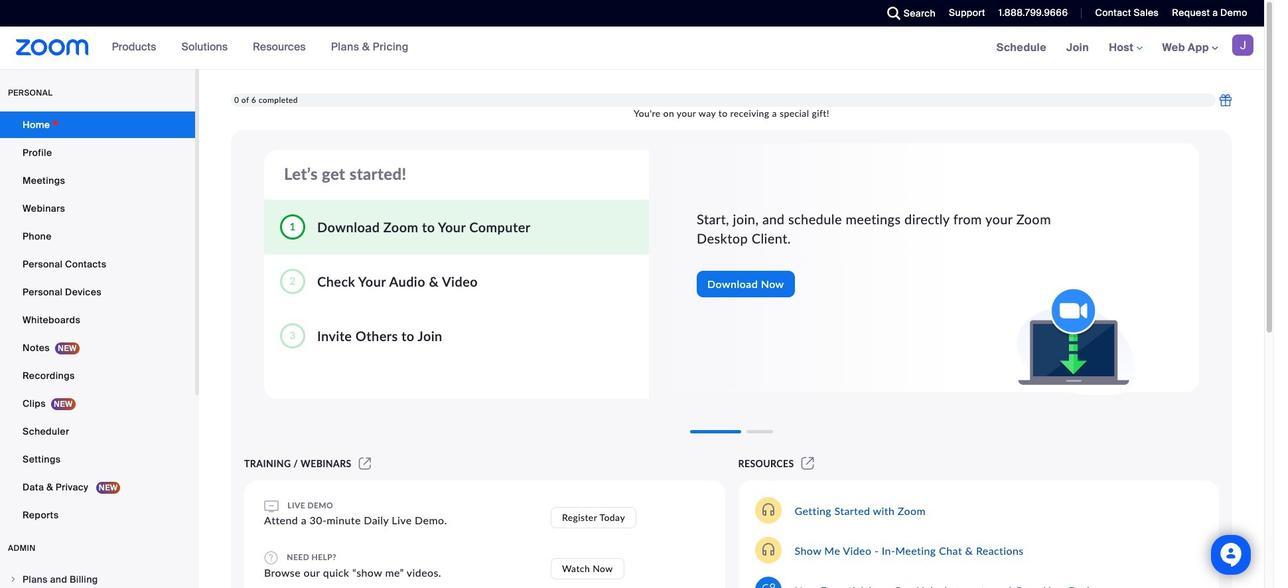 Task type: describe. For each thing, give the bounding box(es) containing it.
meetings navigation
[[987, 27, 1264, 70]]

2 window new image from the left
[[800, 458, 816, 469]]

personal menu menu
[[0, 112, 195, 530]]



Task type: vqa. For each thing, say whether or not it's contained in the screenshot.
main content main content
no



Task type: locate. For each thing, give the bounding box(es) containing it.
right image
[[9, 575, 17, 583]]

menu item
[[0, 567, 195, 588]]

0 horizontal spatial window new image
[[357, 458, 373, 469]]

product information navigation
[[102, 27, 419, 69]]

window new image
[[357, 458, 373, 469], [800, 458, 816, 469]]

zoom logo image
[[16, 39, 89, 56]]

profile picture image
[[1233, 35, 1254, 56]]

banner
[[0, 27, 1264, 70]]

1 window new image from the left
[[357, 458, 373, 469]]

1 horizontal spatial window new image
[[800, 458, 816, 469]]



